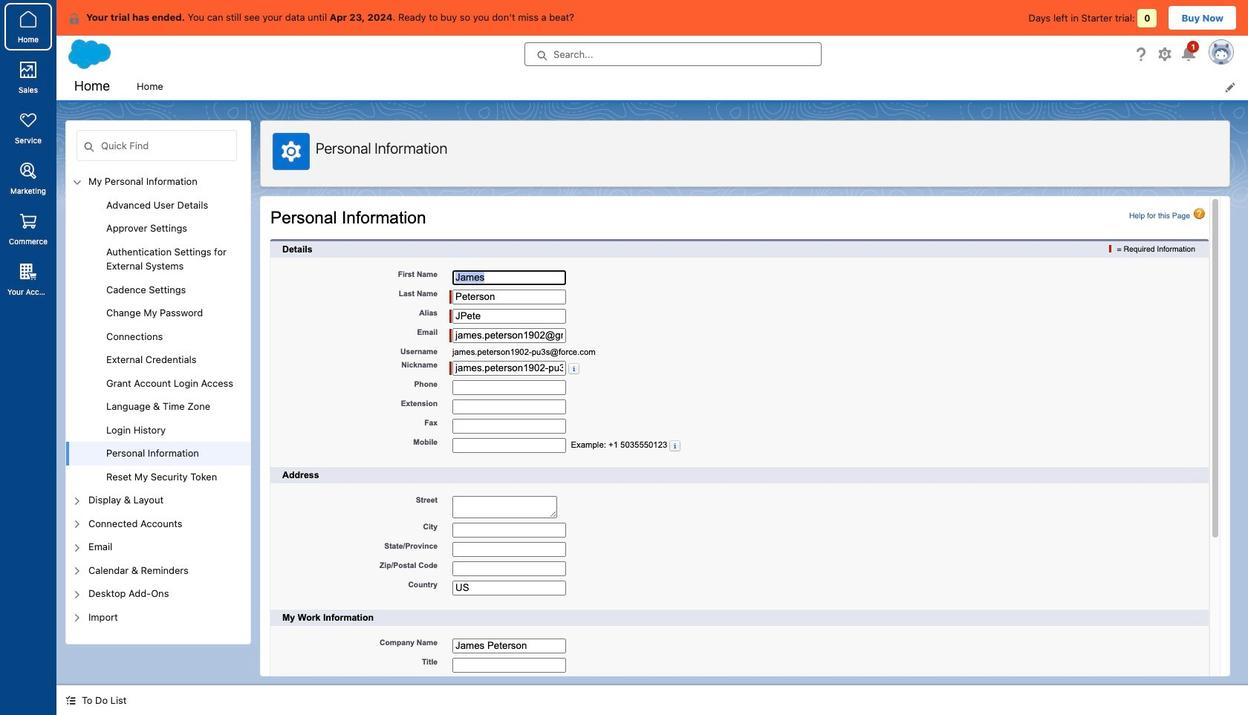 Task type: locate. For each thing, give the bounding box(es) containing it.
group
[[66, 194, 250, 489]]

text default image
[[68, 13, 80, 24], [65, 696, 76, 706]]

list
[[128, 73, 1248, 100]]

setup tree tree
[[66, 170, 250, 644]]

Quick Find search field
[[77, 130, 237, 161]]

0 vertical spatial text default image
[[68, 13, 80, 24]]

my personal information tree item
[[66, 170, 250, 489]]



Task type: describe. For each thing, give the bounding box(es) containing it.
personal information tree item
[[66, 442, 250, 466]]

1 vertical spatial text default image
[[65, 696, 76, 706]]



Task type: vqa. For each thing, say whether or not it's contained in the screenshot.
LIST
yes



